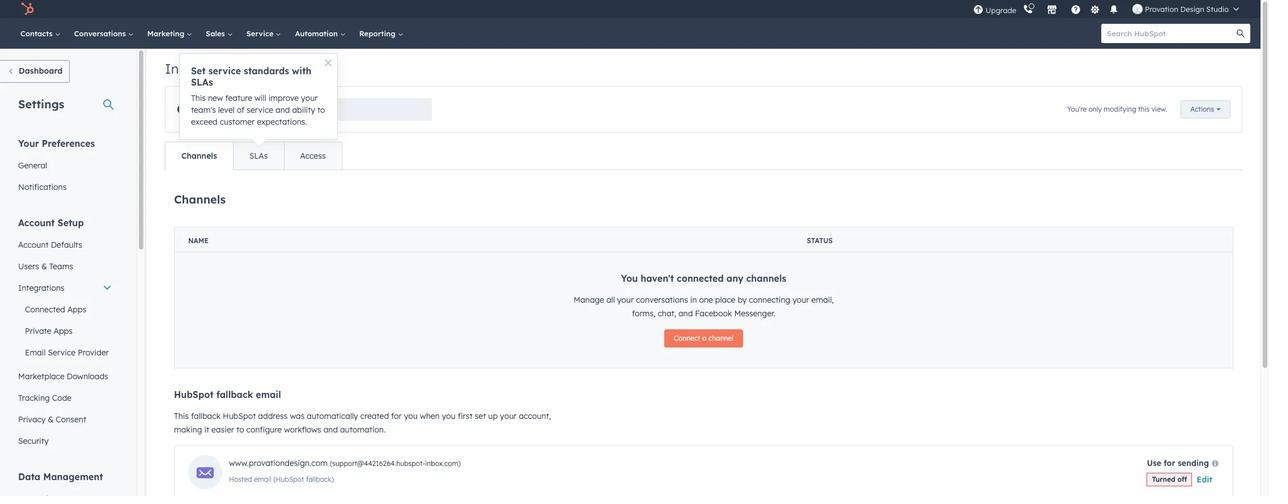 Task type: locate. For each thing, give the bounding box(es) containing it.
view.
[[1152, 105, 1168, 113]]

provider
[[78, 348, 109, 358]]

automation link
[[288, 18, 353, 49]]

to inside "this fallback hubspot address was automatically created for you when you first set up your account, making it easier to configure workflows and automation."
[[236, 425, 244, 435]]

channels link
[[166, 142, 233, 170]]

fallback for email
[[216, 389, 253, 400]]

2 account from the top
[[18, 240, 49, 250]]

customer
[[220, 117, 255, 127]]

www.provationdesign.com (support@44216264.hubspot-inbox.com)
[[229, 458, 461, 468]]

0 horizontal spatial for
[[391, 411, 402, 421]]

email right "hosted"
[[254, 475, 272, 484]]

1 vertical spatial hubspot
[[223, 411, 256, 421]]

users & teams
[[18, 261, 73, 272]]

slas up 'new'
[[191, 77, 213, 88]]

connect
[[674, 334, 701, 342]]

1 vertical spatial service
[[48, 348, 76, 358]]

0 horizontal spatial &
[[41, 261, 47, 272]]

standards
[[244, 65, 289, 77]]

preferences
[[42, 138, 95, 149]]

and up expectations.
[[276, 105, 290, 115]]

1 vertical spatial this
[[174, 411, 189, 421]]

0 horizontal spatial service
[[208, 65, 241, 77]]

channels tab panel
[[165, 170, 1243, 496]]

set service standards with slas tooltip
[[180, 54, 337, 139]]

service
[[208, 65, 241, 77], [247, 105, 273, 115]]

manage
[[574, 295, 604, 305]]

0 vertical spatial service
[[246, 29, 276, 38]]

edit button
[[1197, 473, 1213, 486]]

0 horizontal spatial you
[[404, 411, 418, 421]]

hubspot fallback email
[[174, 389, 281, 400]]

connected
[[25, 304, 65, 315]]

service inside account setup element
[[48, 348, 76, 358]]

1 vertical spatial account
[[18, 240, 49, 250]]

hubspot inside "this fallback hubspot address was automatically created for you when you first set up your account, making it easier to configure workflows and automation."
[[223, 411, 256, 421]]

apps
[[67, 304, 86, 315], [54, 326, 73, 336]]

haven't
[[641, 273, 674, 284]]

0 horizontal spatial and
[[276, 105, 290, 115]]

notifications image
[[1109, 5, 1119, 15]]

service up the standards
[[246, 29, 276, 38]]

(hubspot
[[273, 475, 304, 484]]

slas
[[191, 77, 213, 88], [249, 151, 268, 161]]

marketplace downloads link
[[11, 366, 118, 387]]

service right set
[[208, 65, 241, 77]]

menu containing provation design studio
[[972, 0, 1247, 18]]

menu
[[972, 0, 1247, 18]]

with
[[292, 65, 311, 77]]

search button
[[1231, 24, 1251, 43]]

status
[[807, 236, 833, 245]]

service down will
[[247, 105, 273, 115]]

1 horizontal spatial this
[[191, 93, 206, 103]]

connecting
[[749, 295, 790, 305]]

hubspot link
[[14, 2, 43, 16]]

hubspot up easier
[[223, 411, 256, 421]]

1 horizontal spatial service
[[247, 105, 273, 115]]

this
[[1138, 105, 1150, 113]]

0 vertical spatial channels
[[181, 151, 217, 161]]

defaults
[[51, 240, 82, 250]]

0 horizontal spatial hubspot
[[174, 389, 214, 400]]

0 vertical spatial account
[[18, 217, 55, 228]]

1 vertical spatial email
[[254, 475, 272, 484]]

improve
[[269, 93, 299, 103]]

0 horizontal spatial slas
[[191, 77, 213, 88]]

0 horizontal spatial to
[[236, 425, 244, 435]]

apps inside "private apps" link
[[54, 326, 73, 336]]

you're only modifying this view.
[[1067, 105, 1168, 113]]

this up team's
[[191, 93, 206, 103]]

and down automatically
[[324, 425, 338, 435]]

notifications
[[18, 182, 67, 192]]

you left first
[[442, 411, 456, 421]]

address
[[258, 411, 288, 421]]

1 horizontal spatial &
[[48, 414, 54, 425]]

feature
[[225, 93, 252, 103]]

1 vertical spatial fallback
[[191, 411, 221, 421]]

and down in
[[679, 308, 693, 319]]

your preferences element
[[11, 137, 118, 198]]

conversations link
[[67, 18, 140, 49]]

you're
[[1067, 105, 1087, 113]]

users
[[18, 261, 39, 272]]

1 horizontal spatial service
[[246, 29, 276, 38]]

your
[[18, 138, 39, 149]]

0 vertical spatial and
[[276, 105, 290, 115]]

this
[[191, 93, 206, 103], [174, 411, 189, 421]]

apps down connected apps link on the bottom left of page
[[54, 326, 73, 336]]

0 vertical spatial this
[[191, 93, 206, 103]]

for
[[391, 411, 402, 421], [1164, 458, 1176, 468]]

code
[[52, 393, 72, 403]]

apps up "private apps" link
[[67, 304, 86, 315]]

you left when
[[404, 411, 418, 421]]

& right users
[[41, 261, 47, 272]]

hubspot
[[174, 389, 214, 400], [223, 411, 256, 421]]

1 vertical spatial for
[[1164, 458, 1176, 468]]

1 vertical spatial and
[[679, 308, 693, 319]]

1 horizontal spatial to
[[317, 105, 325, 115]]

1 account from the top
[[18, 217, 55, 228]]

to right easier
[[236, 425, 244, 435]]

inbox button
[[259, 98, 432, 121]]

privacy & consent link
[[11, 409, 118, 430]]

and inside this new feature will improve your team's level of service and ability to exceed customer expectations.
[[276, 105, 290, 115]]

turned off
[[1152, 475, 1187, 484]]

channels inside 'link'
[[181, 151, 217, 161]]

for right use
[[1164, 458, 1176, 468]]

settings
[[18, 97, 64, 111]]

2 horizontal spatial and
[[679, 308, 693, 319]]

team's
[[191, 105, 216, 115]]

service inside set service standards with slas
[[208, 65, 241, 77]]

for right created
[[391, 411, 402, 421]]

access link
[[284, 142, 342, 170]]

1 horizontal spatial slas
[[249, 151, 268, 161]]

0 vertical spatial for
[[391, 411, 402, 421]]

automation
[[295, 29, 340, 38]]

this inside "this fallback hubspot address was automatically created for you when you first set up your account, making it easier to configure workflows and automation."
[[174, 411, 189, 421]]

manage all your conversations in one place by connecting your email, forms, chat, and facebook messenger.
[[574, 295, 834, 319]]

all
[[607, 295, 615, 305]]

account up users
[[18, 240, 49, 250]]

tracking
[[18, 393, 50, 403]]

2 vertical spatial and
[[324, 425, 338, 435]]

slas down customer
[[249, 151, 268, 161]]

fallback up easier
[[216, 389, 253, 400]]

you
[[404, 411, 418, 421], [442, 411, 456, 421]]

this inside this new feature will improve your team's level of service and ability to exceed customer expectations.
[[191, 93, 206, 103]]

0 vertical spatial service
[[208, 65, 241, 77]]

hosted email (hubspot fallback)
[[229, 475, 334, 484]]

channels inside tab panel
[[174, 192, 226, 206]]

service inside this new feature will improve your team's level of service and ability to exceed customer expectations.
[[247, 105, 273, 115]]

account
[[18, 217, 55, 228], [18, 240, 49, 250]]

inboxes
[[165, 60, 216, 77]]

hubspot up making
[[174, 389, 214, 400]]

your right the up
[[500, 411, 517, 421]]

apps for connected apps
[[67, 304, 86, 315]]

private apps link
[[11, 320, 118, 342]]

your right all
[[617, 295, 634, 305]]

to right ability at the left top of page
[[317, 105, 325, 115]]

0 vertical spatial slas
[[191, 77, 213, 88]]

1 vertical spatial &
[[48, 414, 54, 425]]

2 you from the left
[[442, 411, 456, 421]]

inbox.com)
[[425, 459, 461, 468]]

fallback inside "this fallback hubspot address was automatically created for you when you first set up your account, making it easier to configure workflows and automation."
[[191, 411, 221, 421]]

email,
[[812, 295, 834, 305]]

1 vertical spatial apps
[[54, 326, 73, 336]]

0 vertical spatial hubspot
[[174, 389, 214, 400]]

fallback up it
[[191, 411, 221, 421]]

set
[[191, 65, 206, 77]]

to
[[317, 105, 325, 115], [236, 425, 244, 435]]

conversations
[[74, 29, 128, 38]]

channels up name
[[174, 192, 226, 206]]

0 vertical spatial apps
[[67, 304, 86, 315]]

& right privacy
[[48, 414, 54, 425]]

and inside manage all your conversations in one place by connecting your email, forms, chat, and facebook messenger.
[[679, 308, 693, 319]]

this for this fallback hubspot address was automatically created for you when you first set up your account, making it easier to configure workflows and automation.
[[174, 411, 189, 421]]

1 vertical spatial service
[[247, 105, 273, 115]]

apps inside connected apps link
[[67, 304, 86, 315]]

your up ability at the left top of page
[[301, 93, 318, 103]]

0 vertical spatial &
[[41, 261, 47, 272]]

sales
[[206, 29, 227, 38]]

Search HubSpot search field
[[1102, 24, 1240, 43]]

1 horizontal spatial and
[[324, 425, 338, 435]]

workflows
[[284, 425, 321, 435]]

1 vertical spatial to
[[236, 425, 244, 435]]

& for users
[[41, 261, 47, 272]]

chat,
[[658, 308, 676, 319]]

account for account setup
[[18, 217, 55, 228]]

tab list
[[165, 142, 342, 170]]

0 horizontal spatial this
[[174, 411, 189, 421]]

tracking code
[[18, 393, 72, 403]]

service down "private apps" link
[[48, 348, 76, 358]]

account up account defaults
[[18, 217, 55, 228]]

connected
[[677, 273, 724, 284]]

view:
[[223, 102, 252, 116]]

email up address
[[256, 389, 281, 400]]

1 horizontal spatial you
[[442, 411, 456, 421]]

1 vertical spatial channels
[[174, 192, 226, 206]]

1 vertical spatial slas
[[249, 151, 268, 161]]

0 vertical spatial fallback
[[216, 389, 253, 400]]

when
[[420, 411, 440, 421]]

channels down exceed
[[181, 151, 217, 161]]

expectations.
[[257, 117, 307, 127]]

fallback for hubspot
[[191, 411, 221, 421]]

new
[[208, 93, 223, 103]]

0 horizontal spatial service
[[48, 348, 76, 358]]

this for this new feature will improve your team's level of service and ability to exceed customer expectations.
[[191, 93, 206, 103]]

&
[[41, 261, 47, 272], [48, 414, 54, 425]]

consent
[[56, 414, 86, 425]]

for inside "this fallback hubspot address was automatically created for you when you first set up your account, making it easier to configure workflows and automation."
[[391, 411, 402, 421]]

this up making
[[174, 411, 189, 421]]

design
[[1181, 5, 1205, 14]]

1 horizontal spatial hubspot
[[223, 411, 256, 421]]

0 vertical spatial to
[[317, 105, 325, 115]]



Task type: describe. For each thing, give the bounding box(es) containing it.
account for account defaults
[[18, 240, 49, 250]]

access
[[300, 151, 326, 161]]

modifying
[[1104, 105, 1137, 113]]

contacts
[[20, 29, 55, 38]]

place
[[715, 295, 736, 305]]

settings link
[[1088, 3, 1102, 15]]

actions button
[[1181, 100, 1231, 118]]

account setup element
[[11, 217, 118, 452]]

notifications link
[[11, 176, 118, 198]]

downloads
[[67, 371, 108, 382]]

james peterson image
[[1133, 4, 1143, 14]]

dashboard
[[19, 66, 63, 76]]

facebook
[[695, 308, 732, 319]]

your inside this new feature will improve your team's level of service and ability to exceed customer expectations.
[[301, 93, 318, 103]]

conversations
[[636, 295, 688, 305]]

current
[[177, 102, 220, 116]]

turned
[[1152, 475, 1176, 484]]

0 vertical spatial email
[[256, 389, 281, 400]]

it
[[204, 425, 209, 435]]

first
[[458, 411, 473, 421]]

fallback)
[[306, 475, 334, 484]]

channel
[[709, 334, 734, 342]]

and inside "this fallback hubspot address was automatically created for you when you first set up your account, making it easier to configure workflows and automation."
[[324, 425, 338, 435]]

provation design studio
[[1145, 5, 1229, 14]]

(support@44216264.hubspot-
[[330, 459, 425, 468]]

your inside "this fallback hubspot address was automatically created for you when you first set up your account, making it easier to configure workflows and automation."
[[500, 411, 517, 421]]

edit
[[1197, 475, 1213, 485]]

in
[[690, 295, 697, 305]]

tracking code link
[[11, 387, 118, 409]]

private
[[25, 326, 51, 336]]

email
[[25, 348, 46, 358]]

actions
[[1191, 105, 1214, 113]]

studio
[[1207, 5, 1229, 14]]

marketplaces image
[[1047, 5, 1057, 15]]

set
[[475, 411, 486, 421]]

account defaults
[[18, 240, 82, 250]]

created
[[360, 411, 389, 421]]

search image
[[1237, 29, 1245, 37]]

hubspot image
[[20, 2, 34, 16]]

automatically
[[307, 411, 358, 421]]

by
[[738, 295, 747, 305]]

data management element
[[11, 471, 118, 496]]

hosted
[[229, 475, 252, 484]]

reporting
[[359, 29, 398, 38]]

use
[[1147, 458, 1162, 468]]

you haven't connected any channels
[[621, 273, 787, 284]]

your left email,
[[793, 295, 809, 305]]

privacy & consent
[[18, 414, 86, 425]]

setup
[[58, 217, 84, 228]]

privacy
[[18, 414, 46, 425]]

exceed
[[191, 117, 218, 127]]

inbox
[[265, 104, 290, 115]]

only
[[1089, 105, 1102, 113]]

provation
[[1145, 5, 1179, 14]]

settings image
[[1090, 5, 1100, 15]]

sales link
[[199, 18, 240, 49]]

help button
[[1066, 0, 1086, 18]]

of
[[237, 105, 245, 115]]

contacts link
[[14, 18, 67, 49]]

off
[[1178, 475, 1187, 484]]

slas inside 'tab list'
[[249, 151, 268, 161]]

integrations
[[18, 283, 64, 293]]

connect a channel button
[[664, 329, 743, 348]]

to inside this new feature will improve your team's level of service and ability to exceed customer expectations.
[[317, 105, 325, 115]]

apps for private apps
[[54, 326, 73, 336]]

1 you from the left
[[404, 411, 418, 421]]

private apps
[[25, 326, 73, 336]]

forms,
[[632, 308, 656, 319]]

making
[[174, 425, 202, 435]]

tab list containing channels
[[165, 142, 342, 170]]

provation design studio button
[[1126, 0, 1246, 18]]

one
[[699, 295, 713, 305]]

marketplaces button
[[1040, 0, 1064, 18]]

help image
[[1071, 5, 1081, 15]]

www.provationdesign.com
[[229, 458, 328, 468]]

level
[[218, 105, 235, 115]]

service link
[[240, 18, 288, 49]]

connect a channel
[[674, 334, 734, 342]]

upgrade image
[[973, 5, 984, 15]]

connected apps link
[[11, 299, 118, 320]]

use for sending
[[1147, 458, 1209, 468]]

this fallback hubspot address was automatically created for you when you first set up your account, making it easier to configure workflows and automation.
[[174, 411, 551, 435]]

you
[[621, 273, 638, 284]]

channels for channels 'link'
[[181, 151, 217, 161]]

& for privacy
[[48, 414, 54, 425]]

configure
[[246, 425, 282, 435]]

data management
[[18, 471, 103, 482]]

calling icon button
[[1019, 2, 1038, 16]]

was
[[290, 411, 305, 421]]

1 horizontal spatial for
[[1164, 458, 1176, 468]]

general
[[18, 160, 47, 171]]

up
[[488, 411, 498, 421]]

will
[[255, 93, 266, 103]]

security
[[18, 436, 49, 446]]

email service provider
[[25, 348, 109, 358]]

close image
[[325, 60, 332, 66]]

slas inside set service standards with slas
[[191, 77, 213, 88]]

channels for channels tab panel
[[174, 192, 226, 206]]

dashboard link
[[0, 60, 70, 83]]

calling icon image
[[1023, 5, 1034, 15]]

slas link
[[233, 142, 284, 170]]



Task type: vqa. For each thing, say whether or not it's contained in the screenshot.
the bottom "Channels"
yes



